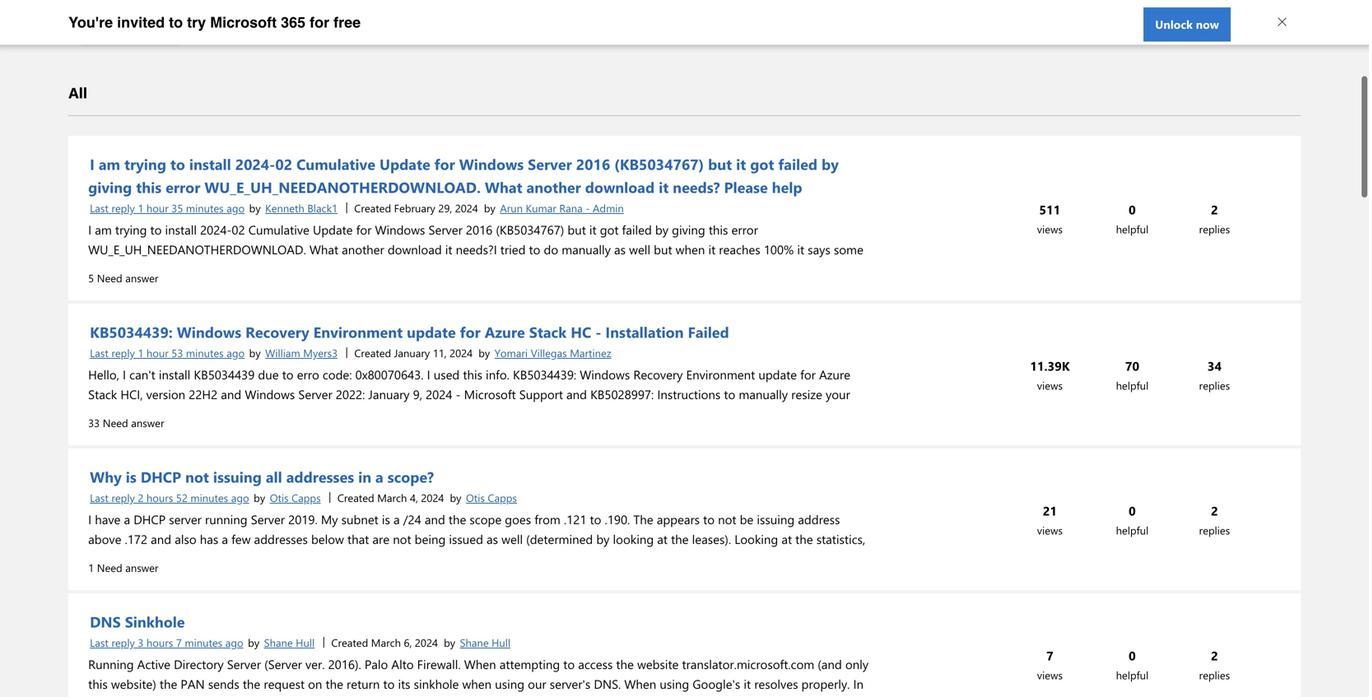 Task type: locate. For each thing, give the bounding box(es) containing it.
tried up else
[[272, 261, 297, 277]]

windows down the due
[[245, 386, 295, 403]]

2 vertical spatial server
[[298, 386, 332, 403]]

0 horizontal spatial shane
[[264, 636, 293, 650]]

1 vertical spatial 2 replies
[[1199, 503, 1230, 538]]

march left 6,
[[371, 636, 401, 650]]

0 horizontal spatial failed
[[622, 221, 652, 238]]

0 horizontal spatial server
[[298, 386, 332, 403]]

helpful for kb5034439: windows recovery environment update for azure stack hc - installation failed
[[1116, 378, 1149, 393]]

giving up last reply 1 hour 35 minutes ago link at the left of page
[[88, 177, 132, 197]]

manually up the reagentc.exe at the bottom of page
[[739, 386, 788, 403]]

53
[[172, 346, 183, 360]]

sinkhole
[[125, 612, 185, 632]]

5
[[88, 271, 94, 285]]

a
[[375, 467, 383, 487]]

reply inside the last reply 3 hours 7 minutes ago by shane hull | created march 6, 2024                  by shane hull
[[111, 636, 135, 650]]

2016 up admin
[[576, 154, 610, 174]]

answer
[[125, 271, 158, 285], [131, 416, 164, 430], [125, 561, 158, 575]]

wu_e_uh_needanotherdownload. up the able at the top of page
[[88, 241, 306, 258]]

0 horizontal spatial manually
[[562, 241, 611, 258]]

11.39k views element
[[1009, 356, 1092, 396]]

myers3
[[303, 346, 338, 360]]

1 vertical spatial cumulative
[[248, 221, 310, 238]]

create
[[409, 406, 443, 422]]

1 hour from the top
[[146, 201, 169, 215]]

1 horizontal spatial can't
[[639, 406, 665, 422]]

replies for i am trying to install 2024-02 cumulative update for windows server 2016 (kb5034767) but it got failed by giving this error wu_e_uh_needanotherdownload. what another download it needs? please help
[[1199, 222, 1230, 236]]

2 replies element
[[1174, 200, 1256, 239], [1174, 501, 1256, 541], [1174, 646, 1256, 685]]

| inside last reply 2 hours 52 minutes ago by otis capps | created march 4, 2024                  by otis capps
[[329, 489, 331, 503]]

3 views from the top
[[1037, 523, 1063, 538]]

to down wuauserv,
[[375, 281, 387, 297]]

azure up yomari
[[485, 322, 525, 342]]

stack up villegas
[[529, 322, 567, 342]]

0 horizontal spatial otis capps link
[[268, 489, 322, 507]]

software
[[719, 261, 766, 277]]

can't right the that
[[639, 406, 665, 422]]

not inside i am trying to install 2024-02 cumulative update for windows server 2016 (kb5034767) but it got failed by giving this error wu_e_uh_needanotherdownload. what another download it needs? please help last reply 1 hour 35 minutes ago by kenneth black1 | created february 29, 2024                  by arun kumar rana - admin i am trying to install 2024-02 cumulative update for windows server 2016 (kb5034767) but it got failed by giving this error wu_e_uh_needanotherdownload. what another download it needs?i tried to do manually as well but when it reaches 100% it says some updates were not able to install. i tried to start/stop wuauserv, cryptsvc, bits, msiserver, cryptsvc. i also tried to clear software distribution folder but same result. let me know what else i need to do to update my server with this kb?
[[165, 261, 183, 277]]

microsoft down 'info.'
[[464, 386, 516, 403]]

this up last reply 1 hour 35 minutes ago link at the left of page
[[136, 177, 162, 197]]

7 views element
[[1009, 646, 1092, 685]]

3 0 from the top
[[1129, 648, 1136, 664]]

0 vertical spatial stack
[[529, 322, 567, 342]]

1 horizontal spatial hull
[[492, 636, 511, 650]]

problem?thanks
[[302, 426, 392, 442]]

0 vertical spatial do
[[544, 241, 558, 258]]

4 replies from the top
[[1199, 668, 1230, 683]]

last inside kb5034439: windows recovery environment update for azure stack hc - installation failed last reply 1 hour 53 minutes ago by william myers3 | created january 11, 2024                  by yomari villegas martinez hello, i can't install kb5034439 due to erro code: 0x80070643. i used this info. kb5034439: windows recovery environment update for azure stack hci, version 22h2 and windows server 2022: january 9, 2024 - microsoft support and kb5028997: instructions to manually resize your partition to install the winre update - microsoft support. i create the partition for winre: after that i can't enable the reagentc.exe to install the update. what i have to do to solve this problem?thanks
[[90, 346, 109, 360]]

2 vertical spatial 0 helpful
[[1116, 648, 1149, 683]]

what left have
[[133, 426, 162, 442]]

1 views from the top
[[1037, 222, 1063, 236]]

2 vertical spatial 2 replies
[[1199, 648, 1230, 683]]

1 horizontal spatial kb5034439:
[[513, 366, 576, 383]]

can't up the hci,
[[129, 366, 155, 383]]

do up msiserver,
[[544, 241, 558, 258]]

admin
[[593, 201, 624, 215]]

0 horizontal spatial azure
[[485, 322, 525, 342]]

stack
[[529, 322, 567, 342], [88, 386, 117, 403]]

microsoft up the problem?thanks at the bottom left of page
[[298, 406, 349, 422]]

environment up instructions on the bottom of the page
[[686, 366, 755, 383]]

1 capps from the left
[[292, 491, 321, 505]]

but up 'needs?'
[[708, 154, 732, 174]]

2 helpful from the top
[[1116, 378, 1149, 393]]

server
[[452, 281, 485, 297]]

0 vertical spatial 2024-
[[235, 154, 275, 174]]

you're
[[68, 14, 113, 31]]

0 vertical spatial 2 replies element
[[1174, 200, 1256, 239]]

0 horizontal spatial 2016
[[466, 221, 493, 238]]

02
[[275, 154, 292, 174], [232, 221, 245, 238]]

2 vertical spatial 0 helpful element
[[1092, 646, 1174, 685]]

2024- up the able at the top of page
[[200, 221, 232, 238]]

2 2 replies from the top
[[1199, 503, 1230, 538]]

partition down 'info.'
[[467, 406, 514, 422]]

manually inside i am trying to install 2024-02 cumulative update for windows server 2016 (kb5034767) but it got failed by giving this error wu_e_uh_needanotherdownload. what another download it needs? please help last reply 1 hour 35 minutes ago by kenneth black1 | created february 29, 2024                  by arun kumar rana - admin i am trying to install 2024-02 cumulative update for windows server 2016 (kb5034767) but it got failed by giving this error wu_e_uh_needanotherdownload. what another download it needs?i tried to do manually as well but when it reaches 100% it says some updates were not able to install. i tried to start/stop wuauserv, cryptsvc, bits, msiserver, cryptsvc. i also tried to clear software distribution folder but same result. let me know what else i need to do to update my server with this kb?
[[562, 241, 611, 258]]

need for kb5034439:
[[103, 416, 128, 430]]

2 reply from the top
[[111, 346, 135, 360]]

| inside the last reply 3 hours 7 minutes ago by shane hull | created march 6, 2024                  by shane hull
[[323, 634, 325, 648]]

3 helpful from the top
[[1116, 523, 1149, 538]]

1 last from the top
[[90, 201, 109, 215]]

1 replies from the top
[[1199, 222, 1230, 236]]

02 up kenneth
[[275, 154, 292, 174]]

wu_e_uh_needanotherdownload. up black1 at top left
[[204, 177, 481, 197]]

0 vertical spatial can't
[[129, 366, 155, 383]]

0 helpful element for why is dhcp not issuing all addresses in a scope?
[[1092, 501, 1174, 541]]

7 views
[[1037, 648, 1063, 683]]

microsoft
[[210, 14, 277, 31], [464, 386, 516, 403], [298, 406, 349, 422]]

and up winre
[[221, 386, 241, 403]]

2016 up needs?i
[[466, 221, 493, 238]]

update up the february
[[380, 154, 430, 174]]

0 horizontal spatial do
[[216, 426, 230, 442]]

2016
[[576, 154, 610, 174], [466, 221, 493, 238]]

0 for why is dhcp not issuing all addresses in a scope?
[[1129, 503, 1136, 519]]

same
[[110, 281, 139, 297]]

hour left 35
[[146, 201, 169, 215]]

not up let
[[165, 261, 183, 277]]

views inside 11.39k views
[[1037, 378, 1063, 393]]

1 horizontal spatial update
[[380, 154, 430, 174]]

3 0 helpful from the top
[[1116, 648, 1149, 683]]

| inside i am trying to install 2024-02 cumulative update for windows server 2016 (kb5034767) but it got failed by giving this error wu_e_uh_needanotherdownload. what another download it needs? please help last reply 1 hour 35 minutes ago by kenneth black1 | created february 29, 2024                  by arun kumar rana - admin i am trying to install 2024-02 cumulative update for windows server 2016 (kb5034767) but it got failed by giving this error wu_e_uh_needanotherdownload. what another download it needs?i tried to do manually as well but when it reaches 100% it says some updates were not able to install. i tried to start/stop wuauserv, cryptsvc, bits, msiserver, cryptsvc. i also tried to clear software distribution folder but same result. let me know what else i need to do to update my server with this kb?
[[345, 199, 348, 214]]

4,
[[410, 491, 418, 505]]

microsoft right try
[[210, 14, 277, 31]]

1 vertical spatial do
[[358, 281, 372, 297]]

views for kb5034439: windows recovery environment update for azure stack hc - installation failed
[[1037, 378, 1063, 393]]

trying up last reply 1 hour 35 minutes ago link at the left of page
[[124, 154, 166, 174]]

21 views
[[1037, 503, 1063, 538]]

kb5034439
[[194, 366, 255, 383]]

failed
[[778, 154, 818, 174], [622, 221, 652, 238]]

2 last from the top
[[90, 346, 109, 360]]

1 vertical spatial 02
[[232, 221, 245, 238]]

1 horizontal spatial otis
[[466, 491, 485, 505]]

created left 6,
[[331, 636, 368, 650]]

kb5034439: up last reply 1 hour 53 minutes ago link
[[90, 322, 173, 342]]

34 replies element
[[1174, 356, 1256, 396]]

1 horizontal spatial server
[[429, 221, 463, 238]]

1 vertical spatial azure
[[819, 366, 850, 383]]

tried up msiserver,
[[500, 241, 526, 258]]

last
[[90, 201, 109, 215], [90, 346, 109, 360], [90, 491, 109, 505], [90, 636, 109, 650]]

due
[[258, 366, 279, 383]]

0 helpful element
[[1092, 200, 1174, 239], [1092, 501, 1174, 541], [1092, 646, 1174, 685]]

try
[[187, 14, 206, 31]]

last reply 3 hours 7 minutes ago by shane hull | created march 6, 2024                  by shane hull
[[90, 634, 511, 650]]

hours inside last reply 2 hours 52 minutes ago by otis capps | created march 4, 2024                  by otis capps
[[146, 491, 173, 505]]

2 partition from the left
[[467, 406, 514, 422]]

0 vertical spatial server
[[528, 154, 572, 174]]

365
[[281, 14, 306, 31]]

otis capps link
[[268, 489, 322, 507], [464, 489, 519, 507]]

0 vertical spatial error
[[166, 177, 200, 197]]

this right solve
[[280, 426, 299, 442]]

january down 0x80070643.
[[368, 386, 410, 403]]

1 0 from the top
[[1129, 201, 1136, 218]]

windows
[[459, 154, 524, 174], [375, 221, 425, 238], [177, 322, 241, 342], [580, 366, 630, 383], [245, 386, 295, 403]]

trying
[[124, 154, 166, 174], [115, 221, 147, 238]]

0 horizontal spatial partition
[[88, 406, 135, 422]]

all
[[68, 82, 87, 102]]

1 vertical spatial 2 replies element
[[1174, 501, 1256, 541]]

not up 52 on the left bottom of page
[[185, 467, 209, 487]]

1 left 53
[[138, 346, 144, 360]]

|
[[345, 199, 348, 214], [346, 344, 348, 359], [329, 489, 331, 503], [323, 634, 325, 648]]

0 horizontal spatial another
[[342, 241, 384, 258]]

as
[[614, 241, 626, 258]]

3 0 helpful element from the top
[[1092, 646, 1174, 685]]

download up admin
[[585, 177, 655, 197]]

what
[[251, 281, 278, 297]]

1 horizontal spatial tried
[[500, 241, 526, 258]]

2024-
[[235, 154, 275, 174], [200, 221, 232, 238]]

i
[[90, 154, 95, 174], [88, 221, 92, 238], [266, 261, 269, 277], [614, 261, 618, 277], [306, 281, 309, 297], [123, 366, 126, 383], [427, 366, 430, 383], [403, 406, 406, 422], [632, 406, 636, 422], [165, 426, 168, 442]]

(kb5034767) up 'needs?'
[[614, 154, 704, 174]]

1 vertical spatial march
[[371, 636, 401, 650]]

0 horizontal spatial 02
[[232, 221, 245, 238]]

otis capps link right 4,
[[464, 489, 519, 507]]

last reply 1 hour 53 minutes ago link
[[88, 344, 246, 362]]

to up else
[[301, 261, 312, 277]]

not
[[165, 261, 183, 277], [185, 467, 209, 487]]

otis right 4,
[[466, 491, 485, 505]]

with
[[488, 281, 511, 297]]

1 vertical spatial giving
[[672, 221, 705, 238]]

0 helpful for dns sinkhole
[[1116, 648, 1149, 683]]

1 vertical spatial manually
[[739, 386, 788, 403]]

2 vertical spatial what
[[133, 426, 162, 442]]

1 vertical spatial am
[[95, 221, 112, 238]]

minutes inside last reply 2 hours 52 minutes ago by otis capps | created march 4, 2024                  by otis capps
[[191, 491, 228, 505]]

views for i am trying to install 2024-02 cumulative update for windows server 2016 (kb5034767) but it got failed by giving this error wu_e_uh_needanotherdownload. what another download it needs? please help
[[1037, 222, 1063, 236]]

failed up well
[[622, 221, 652, 238]]

2 otis from the left
[[466, 491, 485, 505]]

windows up 53
[[177, 322, 241, 342]]

1 reply from the top
[[111, 201, 135, 215]]

hours down dhcp
[[146, 491, 173, 505]]

reply inside i am trying to install 2024-02 cumulative update for windows server 2016 (kb5034767) but it got failed by giving this error wu_e_uh_needanotherdownload. what another download it needs? please help last reply 1 hour 35 minutes ago by kenneth black1 | created february 29, 2024                  by arun kumar rana - admin i am trying to install 2024-02 cumulative update for windows server 2016 (kb5034767) but it got failed by giving this error wu_e_uh_needanotherdownload. what another download it needs?i tried to do manually as well but when it reaches 100% it says some updates were not able to install. i tried to start/stop wuauserv, cryptsvc, bits, msiserver, cryptsvc. i also tried to clear software distribution folder but same result. let me know what else i need to do to update my server with this kb?
[[111, 201, 135, 215]]

2022:
[[336, 386, 365, 403]]

helpful
[[1116, 222, 1149, 236], [1116, 378, 1149, 393], [1116, 523, 1149, 538], [1116, 668, 1149, 683]]

1 shane from the left
[[264, 636, 293, 650]]

rana
[[559, 201, 583, 215]]

0 horizontal spatial giving
[[88, 177, 132, 197]]

what up the "arun"
[[485, 177, 522, 197]]

march inside last reply 2 hours 52 minutes ago by otis capps | created march 4, 2024                  by otis capps
[[377, 491, 407, 505]]

1 vertical spatial 0
[[1129, 503, 1136, 519]]

server up kumar
[[528, 154, 572, 174]]

replies for dns sinkhole
[[1199, 668, 1230, 683]]

to down last reply 1 hour 35 minutes ago link at the left of page
[[150, 221, 162, 238]]

why is dhcp not issuing all addresses in a scope? link
[[88, 465, 436, 488]]

1 helpful from the top
[[1116, 222, 1149, 236]]

3 reply from the top
[[111, 491, 135, 505]]

0 helpful right 7 views element
[[1116, 648, 1149, 683]]

7 inside 7 views
[[1047, 648, 1054, 664]]

minutes right 53
[[186, 346, 224, 360]]

0 vertical spatial recovery
[[245, 322, 309, 342]]

cumulative up black1 at top left
[[296, 154, 375, 174]]

7
[[176, 636, 182, 650], [1047, 648, 1054, 664]]

70 helpful
[[1116, 358, 1149, 393]]

server down erro
[[298, 386, 332, 403]]

2 replies element for why is dhcp not issuing all addresses in a scope?
[[1174, 501, 1256, 541]]

minutes right 35
[[186, 201, 224, 215]]

1 partition from the left
[[88, 406, 135, 422]]

villegas
[[531, 346, 567, 360]]

created inside the last reply 3 hours 7 minutes ago by shane hull | created march 6, 2024                  by shane hull
[[331, 636, 368, 650]]

manually up the cryptsvc. on the top of page
[[562, 241, 611, 258]]

error
[[166, 177, 200, 197], [732, 221, 758, 238]]

2 2 replies element from the top
[[1174, 501, 1256, 541]]

0 helpful for why is dhcp not issuing all addresses in a scope?
[[1116, 503, 1149, 538]]

created down in
[[337, 491, 374, 505]]

march inside the last reply 3 hours 7 minutes ago by shane hull | created march 6, 2024                  by shane hull
[[371, 636, 401, 650]]

2 replies from the top
[[1199, 378, 1230, 393]]

0 vertical spatial got
[[750, 154, 774, 174]]

kenneth
[[265, 201, 304, 215]]

3 last from the top
[[90, 491, 109, 505]]

dhcp
[[141, 467, 181, 487]]

1 horizontal spatial shane
[[460, 636, 489, 650]]

hours right 3
[[146, 636, 173, 650]]

views for dns sinkhole
[[1037, 668, 1063, 683]]

to
[[169, 14, 183, 31], [170, 154, 185, 174], [150, 221, 162, 238], [529, 241, 540, 258], [213, 261, 224, 277], [301, 261, 312, 277], [675, 261, 686, 277], [343, 281, 354, 297], [375, 281, 387, 297], [282, 366, 294, 383], [724, 386, 735, 403], [138, 406, 149, 422], [801, 406, 813, 422], [201, 426, 212, 442], [234, 426, 245, 442]]

answer for windows
[[131, 416, 164, 430]]

4 reply from the top
[[111, 636, 135, 650]]

2 vertical spatial need
[[97, 561, 122, 575]]

2 hours from the top
[[146, 636, 173, 650]]

hello,
[[88, 366, 119, 383]]

1 horizontal spatial and
[[566, 386, 587, 403]]

1 inside kb5034439: windows recovery environment update for azure stack hc - installation failed last reply 1 hour 53 minutes ago by william myers3 | created january 11, 2024                  by yomari villegas martinez hello, i can't install kb5034439 due to erro code: 0x80070643. i used this info. kb5034439: windows recovery environment update for azure stack hci, version 22h2 and windows server 2022: january 9, 2024 - microsoft support and kb5028997: instructions to manually resize your partition to install the winre update - microsoft support. i create the partition for winre: after that i can't enable the reagentc.exe to install the update. what i have to do to solve this problem?thanks
[[138, 346, 144, 360]]

1 vertical spatial can't
[[639, 406, 665, 422]]

0 horizontal spatial (kb5034767)
[[496, 221, 564, 238]]

2 shane from the left
[[460, 636, 489, 650]]

let
[[178, 281, 195, 297]]

by
[[822, 154, 839, 174], [249, 201, 261, 215], [484, 201, 496, 215], [655, 221, 669, 238], [249, 346, 261, 360], [479, 346, 490, 360], [254, 491, 265, 505], [450, 491, 461, 505], [248, 636, 259, 650], [444, 636, 455, 650]]

0 vertical spatial what
[[485, 177, 522, 197]]

last reply 2 hours 52 minutes ago link
[[88, 489, 251, 507]]

1 hours from the top
[[146, 491, 173, 505]]

0 horizontal spatial not
[[165, 261, 183, 277]]

1 horizontal spatial error
[[732, 221, 758, 238]]

0 horizontal spatial hull
[[296, 636, 315, 650]]

last inside last reply 2 hours 52 minutes ago by otis capps | created march 4, 2024                  by otis capps
[[90, 491, 109, 505]]

environment
[[313, 322, 403, 342], [686, 366, 755, 383]]

1 vertical spatial trying
[[115, 221, 147, 238]]

1 horizontal spatial 02
[[275, 154, 292, 174]]

to right have
[[201, 426, 212, 442]]

1 vertical spatial 0 helpful
[[1116, 503, 1149, 538]]

ago inside kb5034439: windows recovery environment update for azure stack hc - installation failed last reply 1 hour 53 minutes ago by william myers3 | created january 11, 2024                  by yomari villegas martinez hello, i can't install kb5034439 due to erro code: 0x80070643. i used this info. kb5034439: windows recovery environment update for azure stack hci, version 22h2 and windows server 2022: january 9, 2024 - microsoft support and kb5028997: instructions to manually resize your partition to install the winre update - microsoft support. i create the partition for winre: after that i can't enable the reagentc.exe to install the update. what i have to do to solve this problem?thanks
[[227, 346, 245, 360]]

black1
[[307, 201, 338, 215]]

created inside i am trying to install 2024-02 cumulative update for windows server 2016 (kb5034767) but it got failed by giving this error wu_e_uh_needanotherdownload. what another download it needs? please help last reply 1 hour 35 minutes ago by kenneth black1 | created february 29, 2024                  by arun kumar rana - admin i am trying to install 2024-02 cumulative update for windows server 2016 (kb5034767) but it got failed by giving this error wu_e_uh_needanotherdownload. what another download it needs?i tried to do manually as well but when it reaches 100% it says some updates were not able to install. i tried to start/stop wuauserv, cryptsvc, bits, msiserver, cryptsvc. i also tried to clear software distribution folder but same result. let me know what else i need to do to update my server with this kb?
[[354, 201, 391, 215]]

1 2 replies from the top
[[1199, 201, 1230, 236]]

you're invited to try microsoft 365 for free
[[68, 14, 361, 31]]

another up the start/stop
[[342, 241, 384, 258]]

helpful for i am trying to install 2024-02 cumulative update for windows server 2016 (kb5034767) but it got failed by giving this error wu_e_uh_needanotherdownload. what another download it needs? please help
[[1116, 222, 1149, 236]]

reply
[[111, 201, 135, 215], [111, 346, 135, 360], [111, 491, 135, 505], [111, 636, 135, 650]]

4 last from the top
[[90, 636, 109, 650]]

1 horizontal spatial microsoft
[[298, 406, 349, 422]]

it down admin
[[589, 221, 597, 238]]

apply
[[114, 22, 148, 38]]

yomari
[[495, 346, 528, 360]]

why is dhcp not issuing all addresses in a scope?
[[90, 467, 434, 487]]

2 hull from the left
[[492, 636, 511, 650]]

1 vertical spatial wu_e_uh_needanotherdownload.
[[88, 241, 306, 258]]

4 the from the left
[[851, 406, 869, 422]]

0 horizontal spatial capps
[[292, 491, 321, 505]]

0 vertical spatial environment
[[313, 322, 403, 342]]

and up after
[[566, 386, 587, 403]]

0 vertical spatial hour
[[146, 201, 169, 215]]

0 horizontal spatial download
[[388, 241, 442, 258]]

0 vertical spatial 02
[[275, 154, 292, 174]]

this down msiserver,
[[515, 281, 534, 297]]

1 0 helpful from the top
[[1116, 201, 1149, 236]]

need right 5
[[97, 271, 122, 285]]

1 horizontal spatial (kb5034767)
[[614, 154, 704, 174]]

hc
[[571, 322, 591, 342]]

0 helpful
[[1116, 201, 1149, 236], [1116, 503, 1149, 538], [1116, 648, 1149, 683]]

environment up myers3
[[313, 322, 403, 342]]

tried right also
[[646, 261, 671, 277]]

1 vertical spatial january
[[368, 386, 410, 403]]

1 2 replies element from the top
[[1174, 200, 1256, 239]]

3 2 replies element from the top
[[1174, 646, 1256, 685]]

january down kb5034439: windows recovery environment update for azure stack hc - installation failed link
[[394, 346, 430, 360]]

1 vertical spatial stack
[[88, 386, 117, 403]]

i am trying to install 2024-02 cumulative update for windows server 2016 (kb5034767) but it got failed by giving this error wu_e_uh_needanotherdownload. what another download it needs? please help last reply 1 hour 35 minutes ago by kenneth black1 | created february 29, 2024                  by arun kumar rana - admin i am trying to install 2024-02 cumulative update for windows server 2016 (kb5034767) but it got failed by giving this error wu_e_uh_needanotherdownload. what another download it needs?i tried to do manually as well but when it reaches 100% it says some updates were not able to install. i tried to start/stop wuauserv, cryptsvc, bits, msiserver, cryptsvc. i also tried to clear software distribution folder but same result. let me know what else i need to do to update my server with this kb?
[[88, 154, 868, 297]]

created inside last reply 2 hours 52 minutes ago by otis capps | created march 4, 2024                  by otis capps
[[337, 491, 374, 505]]

0 horizontal spatial error
[[166, 177, 200, 197]]

2 replies for dns sinkhole
[[1199, 648, 1230, 683]]

33
[[88, 416, 100, 430]]

created left the february
[[354, 201, 391, 215]]

0 helpful element for dns sinkhole
[[1092, 646, 1174, 685]]

hours inside the last reply 3 hours 7 minutes ago by shane hull | created march 6, 2024                  by shane hull
[[146, 636, 173, 650]]

1 otis capps link from the left
[[268, 489, 322, 507]]

1 horizontal spatial giving
[[672, 221, 705, 238]]

1 horizontal spatial another
[[527, 177, 581, 197]]

1
[[138, 201, 144, 215], [138, 346, 144, 360], [88, 561, 94, 575]]

0 vertical spatial not
[[165, 261, 183, 277]]

minutes inside the last reply 3 hours 7 minutes ago by shane hull | created march 6, 2024                  by shane hull
[[185, 636, 222, 650]]

wu_e_uh_needanotherdownload.
[[204, 177, 481, 197], [88, 241, 306, 258]]

need up "dns"
[[97, 561, 122, 575]]

2 capps from the left
[[488, 491, 517, 505]]

1 horizontal spatial manually
[[739, 386, 788, 403]]

1 left 35
[[138, 201, 144, 215]]

it left says
[[797, 241, 804, 258]]

0 vertical spatial 0 helpful element
[[1092, 200, 1174, 239]]

2 horizontal spatial what
[[485, 177, 522, 197]]

azure
[[485, 322, 525, 342], [819, 366, 850, 383]]

march
[[377, 491, 407, 505], [371, 636, 401, 650]]

0 vertical spatial manually
[[562, 241, 611, 258]]

february
[[394, 201, 435, 215]]

2 views from the top
[[1037, 378, 1063, 393]]

2 0 helpful from the top
[[1116, 503, 1149, 538]]

giving up when
[[672, 221, 705, 238]]

now
[[1196, 16, 1219, 32]]

2 0 helpful element from the top
[[1092, 501, 1174, 541]]

1 and from the left
[[221, 386, 241, 403]]

arun kumar rana - admin link
[[498, 199, 626, 217]]

1 vertical spatial 1
[[138, 346, 144, 360]]

3 2 replies from the top
[[1199, 648, 1230, 683]]

1 vertical spatial 2024-
[[200, 221, 232, 238]]

3 replies from the top
[[1199, 523, 1230, 538]]

2 0 from the top
[[1129, 503, 1136, 519]]

otis capps link down all
[[268, 489, 322, 507]]

am up last reply 1 hour 35 minutes ago link at the left of page
[[99, 154, 120, 174]]

0 vertical spatial march
[[377, 491, 407, 505]]

1 horizontal spatial download
[[585, 177, 655, 197]]

0 vertical spatial 2 replies
[[1199, 201, 1230, 236]]

1 up "dns"
[[88, 561, 94, 575]]

do down the start/stop
[[358, 281, 372, 297]]

2 vertical spatial microsoft
[[298, 406, 349, 422]]

failed up help
[[778, 154, 818, 174]]

january
[[394, 346, 430, 360], [368, 386, 410, 403]]

this left 'info.'
[[463, 366, 482, 383]]

2 hour from the top
[[146, 346, 169, 360]]

capps
[[292, 491, 321, 505], [488, 491, 517, 505]]

but
[[708, 154, 732, 174], [568, 221, 586, 238], [654, 241, 672, 258], [88, 281, 107, 297]]

4 helpful from the top
[[1116, 668, 1149, 683]]

0 horizontal spatial got
[[600, 221, 619, 238]]

2 and from the left
[[566, 386, 587, 403]]

4 views from the top
[[1037, 668, 1063, 683]]

last down "dns"
[[90, 636, 109, 650]]

0 horizontal spatial 7
[[176, 636, 182, 650]]

install.
[[228, 261, 262, 277]]

minutes inside kb5034439: windows recovery environment update for azure stack hc - installation failed last reply 1 hour 53 minutes ago by william myers3 | created january 11, 2024                  by yomari villegas martinez hello, i can't install kb5034439 due to erro code: 0x80070643. i used this info. kb5034439: windows recovery environment update for azure stack hci, version 22h2 and windows server 2022: january 9, 2024 - microsoft support and kb5028997: instructions to manually resize your partition to install the winre update - microsoft support. i create the partition for winre: after that i can't enable the reagentc.exe to install the update. what i have to do to solve this problem?thanks
[[186, 346, 224, 360]]

me
[[198, 281, 215, 297]]

minutes right 52 on the left bottom of page
[[191, 491, 228, 505]]

22h2
[[189, 386, 217, 403]]

0 horizontal spatial kb5034439:
[[90, 322, 173, 342]]

error up 35
[[166, 177, 200, 197]]



Task type: describe. For each thing, give the bounding box(es) containing it.
march for why is dhcp not issuing all addresses in a scope?
[[377, 491, 407, 505]]

reply inside kb5034439: windows recovery environment update for azure stack hc - installation failed last reply 1 hour 53 minutes ago by william myers3 | created january 11, 2024                  by yomari villegas martinez hello, i can't install kb5034439 due to erro code: 0x80070643. i used this info. kb5034439: windows recovery environment update for azure stack hci, version 22h2 and windows server 2022: january 9, 2024 - microsoft support and kb5028997: instructions to manually resize your partition to install the winre update - microsoft support. i create the partition for winre: after that i can't enable the reagentc.exe to install the update. what i have to do to solve this problem?thanks
[[111, 346, 135, 360]]

kb5034439: windows recovery environment update for azure stack hc - installation failed last reply 1 hour 53 minutes ago by william myers3 | created january 11, 2024                  by yomari villegas martinez hello, i can't install kb5034439 due to erro code: 0x80070643. i used this info. kb5034439: windows recovery environment update for azure stack hci, version 22h2 and windows server 2022: january 9, 2024 - microsoft support and kb5028997: instructions to manually resize your partition to install the winre update - microsoft support. i create the partition for winre: after that i can't enable the reagentc.exe to install the update. what i have to do to solve this problem?thanks
[[88, 322, 869, 442]]

1 otis from the left
[[270, 491, 289, 505]]

windows down martinez
[[580, 366, 630, 383]]

reagentc.exe
[[729, 406, 798, 422]]

installation
[[606, 322, 684, 342]]

hours for is
[[146, 491, 173, 505]]

needs?i
[[456, 241, 497, 258]]

2 horizontal spatial do
[[544, 241, 558, 258]]

updates
[[88, 261, 132, 277]]

0 vertical spatial another
[[527, 177, 581, 197]]

- inside i am trying to install 2024-02 cumulative update for windows server 2016 (kb5034767) but it got failed by giving this error wu_e_uh_needanotherdownload. what another download it needs? please help last reply 1 hour 35 minutes ago by kenneth black1 | created february 29, 2024                  by arun kumar rana - admin i am trying to install 2024-02 cumulative update for windows server 2016 (kb5034767) but it got failed by giving this error wu_e_uh_needanotherdownload. what another download it needs?i tried to do manually as well but when it reaches 100% it says some updates were not able to install. i tried to start/stop wuauserv, cryptsvc, bits, msiserver, cryptsvc. i also tried to clear software distribution folder but same result. let me know what else i need to do to update my server with this kb?
[[586, 201, 590, 215]]

used
[[434, 366, 460, 383]]

to down resize
[[801, 406, 813, 422]]

says
[[808, 241, 831, 258]]

install down "your"
[[816, 406, 848, 422]]

5 need answer
[[88, 271, 158, 285]]

1 hull from the left
[[296, 636, 315, 650]]

install down 35
[[165, 221, 197, 238]]

to up 35
[[170, 154, 185, 174]]

2 replies element for dns sinkhole
[[1174, 646, 1256, 685]]

william
[[265, 346, 300, 360]]

1 horizontal spatial got
[[750, 154, 774, 174]]

to up the reagentc.exe at the bottom of page
[[724, 386, 735, 403]]

52
[[176, 491, 188, 505]]

ago inside i am trying to install 2024-02 cumulative update for windows server 2016 (kb5034767) but it got failed by giving this error wu_e_uh_needanotherdownload. what another download it needs? please help last reply 1 hour 35 minutes ago by kenneth black1 | created february 29, 2024                  by arun kumar rana - admin i am trying to install 2024-02 cumulative update for windows server 2016 (kb5034767) but it got failed by giving this error wu_e_uh_needanotherdownload. what another download it needs?i tried to do manually as well but when it reaches 100% it says some updates were not able to install. i tried to start/stop wuauserv, cryptsvc, bits, msiserver, cryptsvc. i also tried to clear software distribution folder but same result. let me know what else i need to do to update my server with this kb?
[[227, 201, 245, 215]]

2 horizontal spatial server
[[528, 154, 572, 174]]

2 horizontal spatial microsoft
[[464, 386, 516, 403]]

when
[[676, 241, 705, 258]]

last inside i am trying to install 2024-02 cumulative update for windows server 2016 (kb5034767) but it got failed by giving this error wu_e_uh_needanotherdownload. what another download it needs? please help last reply 1 hour 35 minutes ago by kenneth black1 | created february 29, 2024                  by arun kumar rana - admin i am trying to install 2024-02 cumulative update for windows server 2016 (kb5034767) but it got failed by giving this error wu_e_uh_needanotherdownload. what another download it needs?i tried to do manually as well but when it reaches 100% it says some updates were not able to install. i tried to start/stop wuauserv, cryptsvc, bits, msiserver, cryptsvc. i also tried to clear software distribution folder but same result. let me know what else i need to do to update my server with this kb?
[[90, 201, 109, 215]]

2 horizontal spatial tried
[[646, 261, 671, 277]]

but down updates
[[88, 281, 107, 297]]

21
[[1043, 503, 1057, 519]]

helpful for why is dhcp not issuing all addresses in a scope?
[[1116, 523, 1149, 538]]

do inside kb5034439: windows recovery environment update for azure stack hc - installation failed last reply 1 hour 53 minutes ago by william myers3 | created january 11, 2024                  by yomari villegas martinez hello, i can't install kb5034439 due to erro code: 0x80070643. i used this info. kb5034439: windows recovery environment update for azure stack hci, version 22h2 and windows server 2022: january 9, 2024 - microsoft support and kb5028997: instructions to manually resize your partition to install the winre update - microsoft support. i create the partition for winre: after that i can't enable the reagentc.exe to install the update. what i have to do to solve this problem?thanks
[[216, 426, 230, 442]]

2 for why is dhcp not issuing all addresses in a scope?
[[1211, 503, 1218, 519]]

to left the clear
[[675, 261, 686, 277]]

that
[[607, 406, 629, 422]]

hour inside kb5034439: windows recovery environment update for azure stack hc - installation failed last reply 1 hour 53 minutes ago by william myers3 | created january 11, 2024                  by yomari villegas martinez hello, i can't install kb5034439 due to erro code: 0x80070643. i used this info. kb5034439: windows recovery environment update for azure stack hci, version 22h2 and windows server 2022: january 9, 2024 - microsoft support and kb5028997: instructions to manually resize your partition to install the winre update - microsoft support. i create the partition for winre: after that i can't enable the reagentc.exe to install the update. what i have to do to solve this problem?thanks
[[146, 346, 169, 360]]

help
[[772, 177, 802, 197]]

update up solve
[[247, 406, 286, 422]]

2 replies for why is dhcp not issuing all addresses in a scope?
[[1199, 503, 1230, 538]]

ago inside last reply 2 hours 52 minutes ago by otis capps | created march 4, 2024                  by otis capps
[[231, 491, 249, 505]]

1 vertical spatial error
[[732, 221, 758, 238]]

0 vertical spatial kb5034439:
[[90, 322, 173, 342]]

3
[[138, 636, 144, 650]]

kumar
[[526, 201, 556, 215]]

0 horizontal spatial environment
[[313, 322, 403, 342]]

march for dns sinkhole
[[371, 636, 401, 650]]

2 vertical spatial answer
[[125, 561, 158, 575]]

know
[[219, 281, 248, 297]]

3 the from the left
[[708, 406, 726, 422]]

support.
[[353, 406, 399, 422]]

2 vertical spatial 1
[[88, 561, 94, 575]]

please
[[724, 177, 768, 197]]

1 vertical spatial environment
[[686, 366, 755, 383]]

windows down the february
[[375, 221, 425, 238]]

erro
[[297, 366, 319, 383]]

some
[[834, 241, 864, 258]]

dns
[[90, 612, 121, 632]]

1 need answer
[[88, 561, 158, 575]]

views for why is dhcp not issuing all addresses in a scope?
[[1037, 523, 1063, 538]]

to right the due
[[282, 366, 294, 383]]

1 vertical spatial recovery
[[633, 366, 683, 383]]

william myers3 link
[[264, 344, 339, 362]]

7 inside the last reply 3 hours 7 minutes ago by shane hull | created march 6, 2024                  by shane hull
[[176, 636, 182, 650]]

last inside the last reply 3 hours 7 minutes ago by shane hull | created march 6, 2024                  by shane hull
[[90, 636, 109, 650]]

1 inside i am trying to install 2024-02 cumulative update for windows server 2016 (kb5034767) but it got failed by giving this error wu_e_uh_needanotherdownload. what another download it needs? please help last reply 1 hour 35 minutes ago by kenneth black1 | created february 29, 2024                  by arun kumar rana - admin i am trying to install 2024-02 cumulative update for windows server 2016 (kb5034767) but it got failed by giving this error wu_e_uh_needanotherdownload. what another download it needs?i tried to do manually as well but when it reaches 100% it says some updates were not able to install. i tried to start/stop wuauserv, cryptsvc, bits, msiserver, cryptsvc. i also tried to clear software distribution folder but same result. let me know what else i need to do to update my server with this kb?
[[138, 201, 144, 215]]

manually inside kb5034439: windows recovery environment update for azure stack hc - installation failed last reply 1 hour 53 minutes ago by william myers3 | created january 11, 2024                  by yomari villegas martinez hello, i can't install kb5034439 due to erro code: 0x80070643. i used this info. kb5034439: windows recovery environment update for azure stack hci, version 22h2 and windows server 2022: january 9, 2024 - microsoft support and kb5028997: instructions to manually resize your partition to install the winre update - microsoft support. i create the partition for winre: after that i can't enable the reagentc.exe to install the update. what i have to do to solve this problem?thanks
[[739, 386, 788, 403]]

have
[[172, 426, 197, 442]]

install up 'version'
[[159, 366, 190, 383]]

kenneth black1 link
[[264, 199, 339, 217]]

0 vertical spatial cumulative
[[296, 154, 375, 174]]

last reply 1 hour 35 minutes ago link
[[88, 199, 246, 217]]

1 0 helpful element from the top
[[1092, 200, 1174, 239]]

to down the start/stop
[[343, 281, 354, 297]]

scope?
[[388, 467, 434, 487]]

kb?
[[537, 281, 557, 297]]

0 vertical spatial january
[[394, 346, 430, 360]]

| inside kb5034439: windows recovery environment update for azure stack hc - installation failed last reply 1 hour 53 minutes ago by william myers3 | created january 11, 2024                  by yomari villegas martinez hello, i can't install kb5034439 due to erro code: 0x80070643. i used this info. kb5034439: windows recovery environment update for azure stack hci, version 22h2 and windows server 2022: january 9, 2024 - microsoft support and kb5028997: instructions to manually resize your partition to install the winre update - microsoft support. i create the partition for winre: after that i can't enable the reagentc.exe to install the update. what i have to do to solve this problem?thanks
[[346, 344, 348, 359]]

for up 29,
[[434, 154, 455, 174]]

2 shane hull link from the left
[[458, 634, 512, 652]]

created inside kb5034439: windows recovery environment update for azure stack hc - installation failed last reply 1 hour 53 minutes ago by william myers3 | created january 11, 2024                  by yomari villegas martinez hello, i can't install kb5034439 due to erro code: 0x80070643. i used this info. kb5034439: windows recovery environment update for azure stack hci, version 22h2 and windows server 2022: january 9, 2024 - microsoft support and kb5028997: instructions to manually resize your partition to install the winre update - microsoft support. i create the partition for winre: after that i can't enable the reagentc.exe to install the update. what i have to do to solve this problem?thanks
[[354, 346, 391, 360]]

result.
[[142, 281, 175, 297]]

dns sinkhole link
[[88, 610, 187, 633]]

instructions
[[657, 386, 721, 403]]

1 vertical spatial what
[[309, 241, 338, 258]]

35
[[172, 201, 183, 215]]

2024
[[426, 386, 452, 403]]

0 vertical spatial failed
[[778, 154, 818, 174]]

replies for why is dhcp not issuing all addresses in a scope?
[[1199, 523, 1230, 538]]

why
[[90, 467, 122, 487]]

enable
[[668, 406, 705, 422]]

hours for sinkhole
[[146, 636, 173, 650]]

11,
[[433, 346, 447, 360]]

your
[[826, 386, 850, 403]]

1 vertical spatial update
[[313, 221, 353, 238]]

this up reaches
[[709, 221, 728, 238]]

1 horizontal spatial azure
[[819, 366, 850, 383]]

2 for i am trying to install 2024-02 cumulative update for windows server 2016 (kb5034767) but it got failed by giving this error wu_e_uh_needanotherdownload. what another download it needs? please help
[[1211, 201, 1218, 218]]

0 vertical spatial wu_e_uh_needanotherdownload.
[[204, 177, 481, 197]]

34
[[1208, 358, 1222, 374]]

to up msiserver,
[[529, 241, 540, 258]]

0 vertical spatial download
[[585, 177, 655, 197]]

it right when
[[708, 241, 716, 258]]

answer for am
[[125, 271, 158, 285]]

0 vertical spatial am
[[99, 154, 120, 174]]

clear
[[690, 261, 715, 277]]

server inside kb5034439: windows recovery environment update for azure stack hc - installation failed last reply 1 hour 53 minutes ago by william myers3 | created january 11, 2024                  by yomari villegas martinez hello, i can't install kb5034439 due to erro code: 0x80070643. i used this info. kb5034439: windows recovery environment update for azure stack hci, version 22h2 and windows server 2022: january 9, 2024 - microsoft support and kb5028997: instructions to manually resize your partition to install the winre update - microsoft support. i create the partition for winre: after that i can't enable the reagentc.exe to install the update. what i have to do to solve this problem?thanks
[[298, 386, 332, 403]]

511 views
[[1037, 201, 1063, 236]]

hour inside i am trying to install 2024-02 cumulative update for windows server 2016 (kb5034767) but it got failed by giving this error wu_e_uh_needanotherdownload. what another download it needs? please help last reply 1 hour 35 minutes ago by kenneth black1 | created february 29, 2024                  by arun kumar rana - admin i am trying to install 2024-02 cumulative update for windows server 2016 (kb5034767) but it got failed by giving this error wu_e_uh_needanotherdownload. what another download it needs?i tried to do manually as well but when it reaches 100% it says some updates were not able to install. i tried to start/stop wuauserv, cryptsvc, bits, msiserver, cryptsvc. i also tried to clear software distribution folder but same result. let me know what else i need to do to update my server with this kb?
[[146, 201, 169, 215]]

1 vertical spatial not
[[185, 467, 209, 487]]

ago inside the last reply 3 hours 7 minutes ago by shane hull | created march 6, 2024                  by shane hull
[[225, 636, 243, 650]]

resize
[[791, 386, 822, 403]]

it up 'please'
[[736, 154, 746, 174]]

install up last reply 1 hour 35 minutes ago link at the left of page
[[189, 154, 231, 174]]

what inside kb5034439: windows recovery environment update for azure stack hc - installation failed last reply 1 hour 53 minutes ago by william myers3 | created january 11, 2024                  by yomari villegas martinez hello, i can't install kb5034439 due to erro code: 0x80070643. i used this info. kb5034439: windows recovery environment update for azure stack hci, version 22h2 and windows server 2022: january 9, 2024 - microsoft support and kb5028997: instructions to manually resize your partition to install the winre update - microsoft support. i create the partition for winre: after that i can't enable the reagentc.exe to install the update. what i have to do to solve this problem?thanks
[[133, 426, 162, 442]]

2 the from the left
[[446, 406, 464, 422]]

support
[[519, 386, 563, 403]]

for down server
[[460, 322, 481, 342]]

kb5028997:
[[590, 386, 654, 403]]

0x80070643.
[[355, 366, 424, 383]]

it up "cryptsvc,"
[[445, 241, 452, 258]]

2 otis capps link from the left
[[464, 489, 519, 507]]

1 horizontal spatial 2024-
[[235, 154, 275, 174]]

helpful for dns sinkhole
[[1116, 668, 1149, 683]]

addresses
[[286, 467, 354, 487]]

but down 'rana'
[[568, 221, 586, 238]]

1 the from the left
[[188, 406, 206, 422]]

distribution
[[770, 261, 833, 277]]

else
[[281, 281, 302, 297]]

1 vertical spatial (kb5034767)
[[496, 221, 564, 238]]

install down 'version'
[[153, 406, 185, 422]]

511 views element
[[1009, 200, 1092, 239]]

33 need answer
[[88, 416, 164, 430]]

21 views element
[[1009, 501, 1092, 541]]

well
[[629, 241, 651, 258]]

cryptsvc.
[[564, 261, 611, 277]]

code:
[[323, 366, 352, 383]]

need for i
[[97, 271, 122, 285]]

0 horizontal spatial can't
[[129, 366, 155, 383]]

version
[[146, 386, 185, 403]]

folder
[[836, 261, 868, 277]]

1 vertical spatial 2016
[[466, 221, 493, 238]]

update.
[[88, 426, 129, 442]]

0 vertical spatial trying
[[124, 154, 166, 174]]

after
[[577, 406, 604, 422]]

for up resize
[[800, 366, 816, 383]]

for right 365
[[310, 14, 329, 31]]

0 vertical spatial update
[[380, 154, 430, 174]]

hci,
[[120, 386, 143, 403]]

need
[[312, 281, 339, 297]]

to right the able at the top of page
[[213, 261, 224, 277]]

0 vertical spatial microsoft
[[210, 14, 277, 31]]

replies for kb5034439: windows recovery environment update for azure stack hc - installation failed
[[1199, 378, 1230, 393]]

11.39k views
[[1030, 358, 1070, 393]]

minutes inside i am trying to install 2024-02 cumulative update for windows server 2016 (kb5034767) but it got failed by giving this error wu_e_uh_needanotherdownload. what another download it needs? please help last reply 1 hour 35 minutes ago by kenneth black1 | created february 29, 2024                  by arun kumar rana - admin i am trying to install 2024-02 cumulative update for windows server 2016 (kb5034767) but it got failed by giving this error wu_e_uh_needanotherdownload. what another download it needs?i tried to do manually as well but when it reaches 100% it says some updates were not able to install. i tried to start/stop wuauserv, cryptsvc, bits, msiserver, cryptsvc. i also tried to clear software distribution folder but same result. let me know what else i need to do to update my server with this kb?
[[186, 201, 224, 215]]

0 for dns sinkhole
[[1129, 648, 1136, 664]]

update inside i am trying to install 2024-02 cumulative update for windows server 2016 (kb5034767) but it got failed by giving this error wu_e_uh_needanotherdownload. what another download it needs? please help last reply 1 hour 35 minutes ago by kenneth black1 | created february 29, 2024                  by arun kumar rana - admin i am trying to install 2024-02 cumulative update for windows server 2016 (kb5034767) but it got failed by giving this error wu_e_uh_needanotherdownload. what another download it needs?i tried to do manually as well but when it reaches 100% it says some updates were not able to install. i tried to start/stop wuauserv, cryptsvc, bits, msiserver, cryptsvc. i also tried to clear software distribution folder but same result. let me know what else i need to do to update my server with this kb?
[[390, 281, 429, 297]]

failed
[[688, 322, 729, 342]]

1 horizontal spatial stack
[[529, 322, 567, 342]]

for up the start/stop
[[356, 221, 372, 238]]

1 vertical spatial server
[[429, 221, 463, 238]]

dns sinkhole
[[90, 612, 185, 632]]

1 shane hull link from the left
[[262, 634, 316, 652]]

needs?
[[673, 177, 720, 197]]

2 inside last reply 2 hours 52 minutes ago by otis capps | created march 4, 2024                  by otis capps
[[138, 491, 144, 505]]

reaches
[[719, 241, 760, 258]]

reply inside last reply 2 hours 52 minutes ago by otis capps | created march 4, 2024                  by otis capps
[[111, 491, 135, 505]]

to left try
[[169, 14, 183, 31]]

winre
[[209, 406, 244, 422]]

2 for dns sinkhole
[[1211, 648, 1218, 664]]

kb5034439: windows recovery environment update for azure stack hc - installation failed link
[[88, 320, 731, 343]]

511
[[1039, 201, 1061, 218]]

my
[[432, 281, 449, 297]]

for down 'support'
[[517, 406, 532, 422]]

0 horizontal spatial tried
[[272, 261, 297, 277]]

0 horizontal spatial recovery
[[245, 322, 309, 342]]

70 helpful element
[[1092, 356, 1174, 396]]

to left solve
[[234, 426, 245, 442]]

i am trying to install 2024-02 cumulative update for windows server 2016 (kb5034767) but it got failed by giving this error wu_e_uh_needanotherdownload. what another download it needs? please help link
[[88, 152, 839, 198]]

update up 11,
[[407, 322, 456, 342]]

but right well
[[654, 241, 672, 258]]

0 horizontal spatial stack
[[88, 386, 117, 403]]

start/stop
[[316, 261, 369, 277]]

unlock now
[[1155, 16, 1219, 32]]

to down the hci,
[[138, 406, 149, 422]]

in
[[358, 467, 371, 487]]

0 vertical spatial 2016
[[576, 154, 610, 174]]

it left 'needs?'
[[659, 177, 669, 197]]

free
[[334, 14, 361, 31]]

update up resize
[[759, 366, 797, 383]]

0 vertical spatial (kb5034767)
[[614, 154, 704, 174]]

bits,
[[481, 261, 503, 277]]

info.
[[486, 366, 510, 383]]

1 vertical spatial kb5034439:
[[513, 366, 576, 383]]

windows up the "arun"
[[459, 154, 524, 174]]

invited
[[117, 14, 165, 31]]



Task type: vqa. For each thing, say whether or not it's contained in the screenshot.
topmost Posts
no



